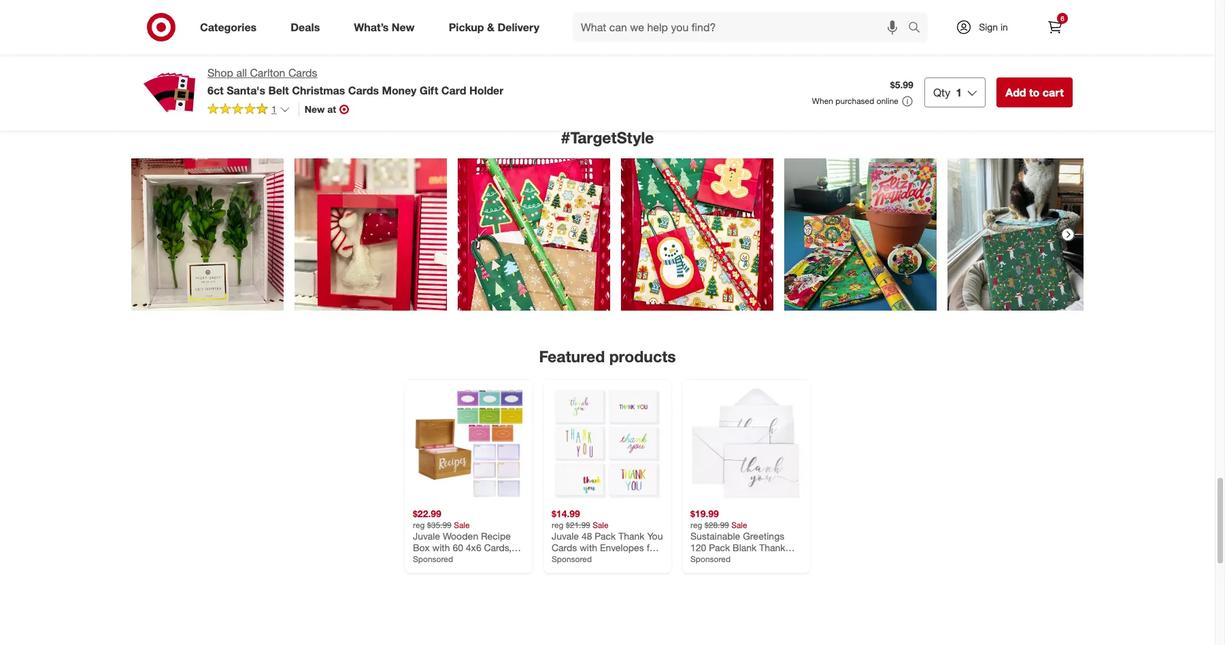 Task type: describe. For each thing, give the bounding box(es) containing it.
pickup
[[449, 20, 484, 34]]

featured
[[539, 347, 605, 366]]

10ct dual blank christmas cards snowman and have a merry christmas
[[567, 0, 660, 45]]

6
[[1061, 14, 1065, 22]]

categories link
[[189, 12, 274, 42]]

2 user image by @shoppwithjasss image from the left
[[295, 159, 447, 311]]

thank
[[727, 0, 753, 10]]

purchased
[[836, 96, 875, 106]]

What can we help you find? suggestions appear below search field
[[573, 12, 912, 42]]

christmas inside 10ct happy new year blank christmas cards
[[1010, 10, 1054, 21]]

10ct gingerbread man and penguin dual blank christmas cards link
[[289, 0, 401, 34]]

2 user image by @retailtherapywithashley image from the left
[[621, 159, 774, 311]]

sign
[[980, 21, 999, 33]]

10ct santa with tree blank christmas cards
[[428, 0, 526, 21]]

christmas inside 10ct gingerbread man and penguin dual blank christmas cards
[[289, 22, 333, 33]]

10ct happy new year blank christmas cards link
[[984, 0, 1095, 22]]

deals
[[291, 20, 320, 34]]

pickup & delivery link
[[437, 12, 557, 42]]

search
[[903, 21, 935, 35]]

sale for $22.99
[[454, 520, 470, 531]]

6ct
[[208, 84, 224, 97]]

1 horizontal spatial new
[[392, 20, 415, 34]]

what's new link
[[343, 12, 432, 42]]

10ct for 10ct santa with tree blank christmas cards
[[428, 0, 447, 10]]

add to cart
[[1006, 86, 1065, 99]]

christmas inside 10ct let it snow christmas cards
[[845, 10, 888, 21]]

good
[[232, 0, 254, 10]]

reg for $19.99
[[691, 520, 703, 531]]

christmas inside 10ct santa with tree blank christmas cards
[[455, 10, 498, 21]]

products
[[610, 347, 676, 366]]

when purchased online
[[813, 96, 899, 106]]

$21.99
[[566, 520, 591, 531]]

all
[[236, 66, 247, 80]]

snowman
[[567, 22, 609, 33]]

juvale 48 pack thank you cards with envelopes for teachers appreciation, kids birthday, baby shower, blank inside, 4x6 in, 6 assorted designs image
[[552, 389, 664, 500]]

sponsored for $14.99
[[552, 554, 592, 565]]

christmas up snowman
[[567, 10, 610, 21]]

what's new
[[354, 20, 415, 34]]

thing
[[194, 10, 215, 21]]

cards inside 10ct thank you and christmas tree dual blank christmas cards
[[778, 22, 804, 33]]

sustainable greetings 120 pack blank thank you cards with envelopes, silver foil for wedding, bridal, baby shower, graduation, business, 3.6 x 5 in image
[[691, 389, 803, 500]]

add to cart button
[[997, 78, 1073, 108]]

carlton
[[250, 66, 286, 80]]

2 vertical spatial new
[[305, 103, 325, 115]]

year
[[1057, 0, 1076, 10]]

new at
[[305, 103, 336, 115]]

shop all carlton cards 6ct santa's belt christmas cards money gift card holder
[[208, 66, 504, 97]]

and inside 10ct thank you and christmas tree dual blank christmas cards
[[774, 0, 790, 10]]

gift
[[420, 84, 439, 97]]

10ct thank you and christmas tree dual blank christmas cards
[[706, 0, 804, 33]]

sponsored for $19.99
[[691, 554, 731, 565]]

reg for $22.99
[[413, 520, 425, 531]]

$5.99
[[891, 79, 914, 91]]

delivery
[[498, 20, 540, 34]]

tree inside 10ct thank you and christmas tree dual blank christmas cards
[[752, 10, 770, 21]]

you
[[756, 0, 771, 10]]

add
[[1006, 86, 1027, 99]]

10ct gingerbread man and penguin dual blank christmas cards
[[289, 0, 391, 33]]

sale for $14.99
[[593, 520, 609, 531]]

merry
[[567, 34, 592, 45]]

with
[[477, 0, 495, 10]]

gingerbread
[[311, 0, 364, 10]]

cards inside 10ct let it snow christmas cards
[[891, 10, 916, 21]]

man
[[367, 0, 385, 10]]

money
[[382, 84, 417, 97]]

blank inside 10ct thank you and christmas tree dual blank christmas cards
[[706, 22, 730, 33]]

search button
[[903, 12, 935, 45]]

qty
[[934, 86, 951, 99]]

to
[[1030, 86, 1040, 99]]

online
[[877, 96, 899, 106]]

image of 6ct santa's belt christmas cards money gift card holder image
[[142, 65, 197, 120]]

holder
[[470, 84, 504, 97]]

sign in
[[980, 21, 1009, 33]]

what's
[[354, 20, 389, 34]]

joyful
[[169, 10, 192, 21]]

sponsored for $22.99
[[413, 554, 453, 565]]

10ct dual blank christmas cards snowman and have a merry christmas link
[[567, 0, 679, 45]]

1 link
[[208, 103, 291, 118]]

and inside 10ct gingerbread man and penguin dual blank christmas cards
[[289, 10, 305, 21]]

$22.99 reg $35.99 sale
[[413, 508, 470, 531]]



Task type: locate. For each thing, give the bounding box(es) containing it.
1
[[957, 86, 963, 99], [272, 103, 277, 115]]

tree down you
[[752, 10, 770, 21]]

cards inside 10ct dual blank christmas cards snowman and have a merry christmas
[[613, 10, 638, 21]]

christmas
[[218, 10, 261, 21], [455, 10, 498, 21], [567, 10, 610, 21], [706, 10, 749, 21], [845, 10, 888, 21], [1010, 10, 1054, 21], [289, 22, 333, 33], [732, 22, 776, 33], [595, 34, 638, 45], [292, 84, 345, 97]]

3 sale from the left
[[732, 520, 748, 531]]

10ct for 10ct thank you and christmas tree dual blank christmas cards
[[706, 0, 725, 10]]

happy
[[1005, 0, 1033, 10]]

2 horizontal spatial dual
[[772, 10, 792, 21]]

dual inside 10ct dual blank christmas cards snowman and have a merry christmas
[[588, 0, 608, 10]]

blank up have
[[610, 0, 634, 10]]

&
[[487, 20, 495, 34]]

card down joyful
[[150, 22, 171, 33]]

and right you
[[774, 0, 790, 10]]

you
[[150, 0, 166, 10]]

#targetstyle
[[561, 128, 654, 147]]

sponsored down $35.99
[[413, 554, 453, 565]]

10ct up snowman
[[567, 0, 586, 10]]

10ct happy new year blank christmas cards
[[984, 0, 1082, 21]]

10ct inside 10ct let it snow christmas cards
[[845, 0, 863, 10]]

christmas down have
[[595, 34, 638, 45]]

10ct left "santa"
[[428, 0, 447, 10]]

you deserve every good and joyful thing christmas card
[[150, 0, 261, 33]]

categories
[[200, 20, 257, 34]]

$14.99
[[552, 508, 581, 520]]

6 link
[[1041, 12, 1071, 42]]

0 vertical spatial 1
[[957, 86, 963, 99]]

$22.99
[[413, 508, 442, 520]]

10ct for 10ct let it snow christmas cards
[[845, 0, 863, 10]]

qty 1
[[934, 86, 963, 99]]

blank inside 10ct santa with tree blank christmas cards
[[428, 10, 452, 21]]

new right what's at the left of the page
[[392, 20, 415, 34]]

pickup & delivery
[[449, 20, 540, 34]]

0 horizontal spatial new
[[305, 103, 325, 115]]

christmas down penguin
[[289, 22, 333, 33]]

sponsored
[[413, 554, 453, 565], [552, 554, 592, 565], [691, 554, 731, 565]]

1 horizontal spatial user image by @shoppwithjasss image
[[295, 159, 447, 311]]

user image by @catsontap image
[[948, 159, 1101, 311]]

sign in link
[[945, 12, 1030, 42]]

1 reg from the left
[[413, 520, 425, 531]]

blank down thank
[[706, 22, 730, 33]]

$19.99 reg $28.99 sale
[[691, 508, 748, 531]]

sale inside $19.99 reg $28.99 sale
[[732, 520, 748, 531]]

user image by @shoppwithjasss image
[[131, 159, 284, 311], [295, 159, 447, 311]]

2 sale from the left
[[593, 520, 609, 531]]

christmas up "new at"
[[292, 84, 345, 97]]

user image by @retailtherapywithashley image
[[458, 159, 611, 311], [621, 159, 774, 311]]

1 right the qty
[[957, 86, 963, 99]]

0 vertical spatial card
[[150, 22, 171, 33]]

1 sale from the left
[[454, 520, 470, 531]]

reg down the $19.99 on the right bottom of page
[[691, 520, 703, 531]]

new left at
[[305, 103, 325, 115]]

blank down "santa"
[[428, 10, 452, 21]]

0 horizontal spatial user image by @shoppwithjasss image
[[131, 159, 284, 311]]

new left 'year'
[[1035, 0, 1055, 10]]

sale
[[454, 520, 470, 531], [593, 520, 609, 531], [732, 520, 748, 531]]

cards inside 10ct gingerbread man and penguin dual blank christmas cards
[[335, 22, 361, 33]]

reg inside $14.99 reg $21.99 sale
[[552, 520, 564, 531]]

10ct santa with tree blank christmas cards link
[[428, 0, 540, 22]]

10ct for 10ct gingerbread man and penguin dual blank christmas cards
[[289, 0, 308, 10]]

1 user image by @shoppwithjasss image from the left
[[131, 159, 284, 311]]

tree inside 10ct santa with tree blank christmas cards
[[497, 0, 515, 10]]

6 10ct from the left
[[984, 0, 1002, 10]]

sale inside $14.99 reg $21.99 sale
[[593, 520, 609, 531]]

blank
[[610, 0, 634, 10], [367, 10, 391, 21], [428, 10, 452, 21], [984, 10, 1008, 21], [706, 22, 730, 33]]

blank down happy
[[984, 10, 1008, 21]]

10ct thank you and christmas tree dual blank christmas cards link
[[706, 0, 818, 34]]

1 horizontal spatial tree
[[752, 10, 770, 21]]

dual inside 10ct gingerbread man and penguin dual blank christmas cards
[[345, 10, 365, 21]]

snow
[[890, 0, 914, 10]]

blank down man
[[367, 10, 391, 21]]

10ct inside 10ct santa with tree blank christmas cards
[[428, 0, 447, 10]]

1 horizontal spatial 1
[[957, 86, 963, 99]]

you deserve every good and joyful thing christmas card link
[[150, 0, 262, 34]]

and left penguin
[[289, 10, 305, 21]]

$28.99
[[705, 520, 730, 531]]

and
[[774, 0, 790, 10], [150, 10, 167, 21], [289, 10, 305, 21], [612, 22, 628, 33]]

1 horizontal spatial dual
[[588, 0, 608, 10]]

penguin
[[308, 10, 343, 21]]

1 horizontal spatial user image by @retailtherapywithashley image
[[621, 159, 774, 311]]

10ct for 10ct dual blank christmas cards snowman and have a merry christmas
[[567, 0, 586, 10]]

2 reg from the left
[[552, 520, 564, 531]]

reg for $14.99
[[552, 520, 564, 531]]

santa
[[450, 0, 474, 10]]

1 sponsored from the left
[[413, 554, 453, 565]]

1 horizontal spatial card
[[442, 84, 467, 97]]

reg inside $22.99 reg $35.99 sale
[[413, 520, 425, 531]]

10ct
[[289, 0, 308, 10], [428, 0, 447, 10], [567, 0, 586, 10], [706, 0, 725, 10], [845, 0, 863, 10], [984, 0, 1002, 10]]

2 sponsored from the left
[[552, 554, 592, 565]]

sponsored down $28.99
[[691, 554, 731, 565]]

2 horizontal spatial sponsored
[[691, 554, 731, 565]]

0 horizontal spatial reg
[[413, 520, 425, 531]]

reg
[[413, 520, 425, 531], [552, 520, 564, 531], [691, 520, 703, 531]]

reg down $22.99
[[413, 520, 425, 531]]

christmas down thank
[[706, 10, 749, 21]]

christmas down you
[[732, 22, 776, 33]]

shop
[[208, 66, 233, 80]]

dual inside 10ct thank you and christmas tree dual blank christmas cards
[[772, 10, 792, 21]]

card inside you deserve every good and joyful thing christmas card
[[150, 22, 171, 33]]

christmas inside shop all carlton cards 6ct santa's belt christmas cards money gift card holder
[[292, 84, 345, 97]]

1 horizontal spatial sale
[[593, 520, 609, 531]]

dual
[[588, 0, 608, 10], [345, 10, 365, 21], [772, 10, 792, 21]]

christmas down good
[[218, 10, 261, 21]]

cards inside 10ct santa with tree blank christmas cards
[[501, 10, 526, 21]]

reg inside $19.99 reg $28.99 sale
[[691, 520, 703, 531]]

10ct let it snow christmas cards
[[845, 0, 916, 21]]

sale for $19.99
[[732, 520, 748, 531]]

$14.99 reg $21.99 sale
[[552, 508, 609, 531]]

card
[[150, 22, 171, 33], [442, 84, 467, 97]]

card right "gift"
[[442, 84, 467, 97]]

belt
[[269, 84, 289, 97]]

deals link
[[279, 12, 337, 42]]

it
[[882, 0, 888, 10]]

card inside shop all carlton cards 6ct santa's belt christmas cards money gift card holder
[[442, 84, 467, 97]]

blank inside 10ct dual blank christmas cards snowman and have a merry christmas
[[610, 0, 634, 10]]

new
[[1035, 0, 1055, 10], [392, 20, 415, 34], [305, 103, 325, 115]]

sponsored down $21.99
[[552, 554, 592, 565]]

and inside you deserve every good and joyful thing christmas card
[[150, 10, 167, 21]]

sale right $21.99
[[593, 520, 609, 531]]

3 reg from the left
[[691, 520, 703, 531]]

4 10ct from the left
[[706, 0, 725, 10]]

when
[[813, 96, 834, 106]]

a
[[655, 22, 660, 33]]

0 horizontal spatial user image by @retailtherapywithashley image
[[458, 159, 611, 311]]

1 horizontal spatial reg
[[552, 520, 564, 531]]

0 horizontal spatial sponsored
[[413, 554, 453, 565]]

$19.99
[[691, 508, 719, 520]]

blank inside 10ct gingerbread man and penguin dual blank christmas cards
[[367, 10, 391, 21]]

in
[[1001, 21, 1009, 33]]

new inside 10ct happy new year blank christmas cards
[[1035, 0, 1055, 10]]

user image by @mireyalovesnkotb image
[[785, 159, 937, 311]]

deserve
[[169, 0, 203, 10]]

reg down $14.99
[[552, 520, 564, 531]]

2 10ct from the left
[[428, 0, 447, 10]]

0 horizontal spatial dual
[[345, 10, 365, 21]]

10ct let it snow christmas cards link
[[845, 0, 956, 22]]

10ct inside 10ct gingerbread man and penguin dual blank christmas cards
[[289, 0, 308, 10]]

sale inside $22.99 reg $35.99 sale
[[454, 520, 470, 531]]

every
[[206, 0, 229, 10]]

1 10ct from the left
[[289, 0, 308, 10]]

0 horizontal spatial tree
[[497, 0, 515, 10]]

10ct inside 10ct happy new year blank christmas cards
[[984, 0, 1002, 10]]

2 horizontal spatial sale
[[732, 520, 748, 531]]

0 horizontal spatial 1
[[272, 103, 277, 115]]

10ct left thank
[[706, 0, 725, 10]]

and left have
[[612, 22, 628, 33]]

2 horizontal spatial reg
[[691, 520, 703, 531]]

10ct left let
[[845, 0, 863, 10]]

1 down the belt
[[272, 103, 277, 115]]

and inside 10ct dual blank christmas cards snowman and have a merry christmas
[[612, 22, 628, 33]]

sale right $35.99
[[454, 520, 470, 531]]

cards inside 10ct happy new year blank christmas cards
[[1056, 10, 1082, 21]]

1 user image by @retailtherapywithashley image from the left
[[458, 159, 611, 311]]

have
[[631, 22, 652, 33]]

blank inside 10ct happy new year blank christmas cards
[[984, 10, 1008, 21]]

$35.99
[[427, 520, 452, 531]]

tree right with
[[497, 0, 515, 10]]

10ct inside 10ct dual blank christmas cards snowman and have a merry christmas
[[567, 0, 586, 10]]

3 sponsored from the left
[[691, 554, 731, 565]]

cards
[[501, 10, 526, 21], [613, 10, 638, 21], [891, 10, 916, 21], [1056, 10, 1082, 21], [335, 22, 361, 33], [778, 22, 804, 33], [289, 66, 318, 80], [348, 84, 379, 97]]

0 vertical spatial new
[[1035, 0, 1055, 10]]

let
[[866, 0, 879, 10]]

cart
[[1043, 86, 1065, 99]]

at
[[328, 103, 336, 115]]

featured products
[[539, 347, 676, 366]]

1 horizontal spatial sponsored
[[552, 554, 592, 565]]

0 horizontal spatial sale
[[454, 520, 470, 531]]

christmas inside you deserve every good and joyful thing christmas card
[[218, 10, 261, 21]]

0 horizontal spatial card
[[150, 22, 171, 33]]

and down you
[[150, 10, 167, 21]]

christmas down with
[[455, 10, 498, 21]]

10ct up deals
[[289, 0, 308, 10]]

tree
[[497, 0, 515, 10], [752, 10, 770, 21]]

santa's
[[227, 84, 265, 97]]

5 10ct from the left
[[845, 0, 863, 10]]

sale right $28.99
[[732, 520, 748, 531]]

christmas down let
[[845, 10, 888, 21]]

10ct up sign in
[[984, 0, 1002, 10]]

2 horizontal spatial new
[[1035, 0, 1055, 10]]

1 vertical spatial card
[[442, 84, 467, 97]]

3 10ct from the left
[[567, 0, 586, 10]]

juvale wooden recipe box with 60 4x6 cards, 24 dividers with tabs, and meat, veggie, dessert, beverage, substitution, and blank sections, 7x5x5 in image
[[413, 389, 525, 500]]

10ct for 10ct happy new year blank christmas cards
[[984, 0, 1002, 10]]

10ct inside 10ct thank you and christmas tree dual blank christmas cards
[[706, 0, 725, 10]]

1 vertical spatial 1
[[272, 103, 277, 115]]

1 vertical spatial new
[[392, 20, 415, 34]]

christmas down happy
[[1010, 10, 1054, 21]]



Task type: vqa. For each thing, say whether or not it's contained in the screenshot.
"Christmas" inside the 10ct Let It Snow Christmas Cards
yes



